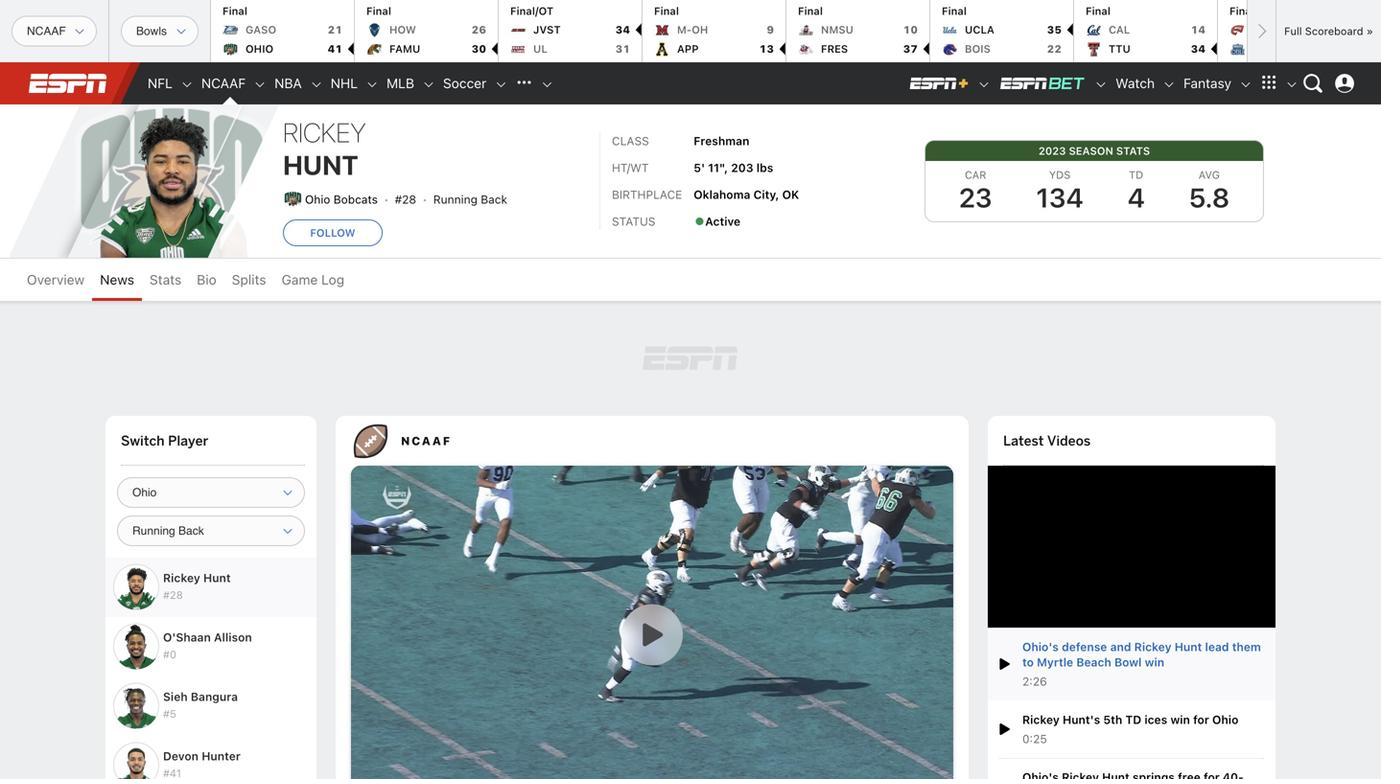 Task type: describe. For each thing, give the bounding box(es) containing it.
running
[[433, 193, 478, 206]]

nhl image
[[365, 78, 379, 91]]

0 horizontal spatial ohio
[[305, 193, 330, 206]]

1 horizontal spatial #28
[[395, 193, 416, 206]]

26
[[472, 23, 486, 36]]

how
[[389, 23, 416, 36]]

nmsu
[[821, 23, 854, 36]]

stats
[[1116, 145, 1150, 157]]

fantasy link
[[1176, 62, 1239, 105]]

lead
[[1205, 640, 1229, 654]]

td inside td 4
[[1129, 169, 1143, 181]]

bio link
[[189, 259, 224, 301]]

defense
[[1062, 640, 1107, 654]]

ht/wt
[[612, 161, 649, 175]]

ices
[[1145, 713, 1167, 727]]

latest
[[1003, 433, 1044, 450]]

hunt inside ohio's defense and rickey hunt lead them to myrtle beach bowl win 2:26
[[1175, 640, 1202, 654]]

switch
[[121, 433, 165, 450]]

td inside rickey hunt's 5th td ices win for ohio 0:25
[[1126, 713, 1142, 727]]

11",
[[708, 161, 728, 175]]

fantasy image
[[1239, 78, 1253, 91]]

hunter
[[202, 750, 241, 763]]

21
[[328, 23, 342, 36]]

nba image
[[310, 78, 323, 91]]

22
[[1047, 43, 1062, 55]]

oklahoma
[[694, 188, 750, 201]]

m-
[[677, 23, 692, 36]]

final for how
[[366, 5, 391, 17]]

bowl
[[1114, 656, 1142, 669]]

ohio bobcats image
[[67, 81, 278, 292]]

bois
[[965, 43, 991, 55]]

full scoreboard » link
[[1276, 0, 1381, 62]]

1 horizontal spatial espn bet image
[[1095, 78, 1108, 91]]

0 horizontal spatial espn bet image
[[999, 76, 1087, 91]]

birthplace
[[612, 188, 682, 201]]

mlb image
[[422, 78, 435, 91]]

1 vertical spatial ncaaf link
[[351, 416, 969, 466]]

more sports image
[[540, 78, 554, 91]]

ohio bobcats image
[[283, 189, 302, 208]]

soccer link
[[435, 62, 494, 105]]

ohio's
[[1022, 640, 1059, 654]]

mlb
[[387, 75, 414, 91]]

watch
[[1116, 75, 1155, 91]]

switch player
[[121, 433, 208, 450]]

bio
[[197, 272, 216, 288]]

for
[[1193, 713, 1209, 727]]

jvst
[[533, 23, 561, 36]]

scoreboard
[[1305, 25, 1363, 37]]

o'shaan allison #0
[[163, 631, 252, 662]]

full
[[1284, 25, 1302, 37]]

hunt for rickey hunt
[[283, 149, 358, 181]]

oh
[[692, 23, 708, 36]]

#28 inside rickey hunt #28
[[163, 590, 183, 602]]

nba link
[[267, 62, 310, 105]]

hunt for rickey hunt #28
[[203, 572, 231, 585]]

ohio bobcats link
[[305, 193, 378, 206]]

stats
[[150, 272, 181, 288]]

gaso
[[246, 23, 276, 36]]

sieh bangura image
[[113, 683, 159, 729]]

soccer
[[443, 75, 487, 91]]

back
[[481, 193, 507, 206]]

follow button
[[283, 220, 383, 246]]

1 final/ot from the left
[[510, 5, 554, 17]]

soccer image
[[494, 78, 508, 91]]

running back
[[433, 193, 507, 206]]

final for gaso
[[223, 5, 247, 17]]

2 final/ot from the left
[[1230, 5, 1273, 17]]

rushing touchdowns element
[[1106, 169, 1167, 181]]

avg
[[1199, 169, 1220, 181]]

rushing yards element
[[1014, 169, 1106, 181]]

stats link
[[142, 259, 189, 301]]

30
[[472, 43, 486, 55]]

hunt's
[[1063, 713, 1100, 727]]

nba
[[274, 75, 302, 91]]

bangura
[[191, 690, 238, 704]]

nfl
[[148, 75, 173, 91]]

watch link
[[1108, 62, 1163, 105]]

rickey hunt image
[[113, 564, 159, 610]]

ncaaf image
[[253, 78, 267, 91]]

fres
[[821, 43, 848, 55]]

ucla
[[965, 23, 994, 36]]

final for cal
[[1086, 5, 1111, 17]]

season
[[1069, 145, 1113, 157]]

yards per rush attempt element
[[1167, 169, 1252, 181]]

bobcats
[[334, 193, 378, 206]]

log
[[321, 272, 344, 288]]

devon
[[163, 750, 199, 763]]

31
[[615, 43, 630, 55]]

ohio inside rickey hunt's 5th td ices win for ohio 0:25
[[1212, 713, 1239, 727]]

5' 11", 203 lbs
[[694, 161, 773, 175]]

yds 134
[[1036, 169, 1083, 213]]

rushing attempts element
[[937, 169, 1014, 181]]

car 23
[[959, 169, 992, 213]]

watch image
[[1163, 78, 1176, 91]]

rickey inside ohio's defense and rickey hunt lead them to myrtle beach bowl win 2:26
[[1134, 640, 1172, 654]]

splits
[[232, 272, 266, 288]]

full scoreboard »
[[1284, 25, 1373, 37]]

status
[[612, 215, 656, 228]]

profile management image
[[1335, 74, 1354, 93]]

2:26
[[1022, 675, 1047, 688]]

car
[[965, 169, 986, 181]]

class
[[612, 134, 649, 148]]

ncaaf inside global navigation element
[[201, 75, 246, 91]]

fantasy
[[1184, 75, 1232, 91]]

win inside rickey hunt's 5th td ices win for ohio 0:25
[[1171, 713, 1190, 727]]



Task type: locate. For each thing, give the bounding box(es) containing it.
them
[[1232, 640, 1261, 654]]

ul
[[533, 43, 548, 55]]

overview
[[27, 272, 85, 288]]

1 vertical spatial ohio
[[1212, 713, 1239, 727]]

2 horizontal spatial hunt
[[1175, 640, 1202, 654]]

13
[[759, 43, 774, 55]]

0 vertical spatial ncaaf
[[201, 75, 246, 91]]

37
[[903, 43, 918, 55]]

td right 5th
[[1126, 713, 1142, 727]]

23
[[959, 182, 992, 213]]

rickey hunt's 5th td ices win for ohio 0:25
[[1022, 713, 1239, 746]]

34 for ttu
[[1191, 43, 1206, 55]]

td 4
[[1128, 169, 1145, 213]]

0 horizontal spatial #28
[[163, 590, 183, 602]]

final up cal
[[1086, 5, 1111, 17]]

espn+ image
[[908, 76, 970, 91]]

latest videos
[[1003, 433, 1091, 450]]

0 horizontal spatial ncaaf link
[[194, 62, 253, 105]]

final/ot up the fantasy icon
[[1230, 5, 1273, 17]]

final
[[223, 5, 247, 17], [366, 5, 391, 17], [654, 5, 679, 17], [798, 5, 823, 17], [942, 5, 967, 17], [1086, 5, 1111, 17]]

and
[[1110, 640, 1131, 654]]

rickey up 0:25
[[1022, 713, 1060, 727]]

hunt up ohio bobcats
[[283, 149, 358, 181]]

game
[[282, 272, 318, 288]]

0 vertical spatial ohio
[[305, 193, 330, 206]]

hunt inside rickey hunt #28
[[203, 572, 231, 585]]

hunt inside rickey hunt
[[283, 149, 358, 181]]

ttu
[[1109, 43, 1131, 55]]

ncaaf link
[[194, 62, 253, 105], [351, 416, 969, 466]]

1 horizontal spatial ncaaf
[[401, 434, 452, 448]]

beach
[[1076, 656, 1111, 669]]

rickey inside rickey hunt's 5th td ices win for ohio 0:25
[[1022, 713, 1060, 727]]

0 vertical spatial ncaaf link
[[194, 62, 253, 105]]

espn bet image left watch
[[1095, 78, 1108, 91]]

ohio
[[305, 193, 330, 206], [1212, 713, 1239, 727]]

1 horizontal spatial win
[[1171, 713, 1190, 727]]

switch player section
[[106, 416, 317, 780]]

final for nmsu
[[798, 5, 823, 17]]

overview link
[[19, 259, 92, 301]]

rickey
[[283, 117, 366, 148], [163, 572, 200, 585], [1134, 640, 1172, 654], [1022, 713, 1060, 727]]

espn more sports home page image
[[510, 69, 538, 98]]

0 vertical spatial hunt
[[283, 149, 358, 181]]

2 vertical spatial hunt
[[1175, 640, 1202, 654]]

videos
[[1047, 433, 1091, 450]]

0 horizontal spatial final/ot
[[510, 5, 554, 17]]

1 vertical spatial ncaaf
[[401, 434, 452, 448]]

rickey hunt
[[283, 117, 366, 181]]

final for ucla
[[942, 5, 967, 17]]

0 vertical spatial td
[[1129, 169, 1143, 181]]

to
[[1022, 656, 1034, 669]]

1 horizontal spatial more espn image
[[1285, 78, 1299, 91]]

#28 left running
[[395, 193, 416, 206]]

#0
[[163, 649, 176, 662]]

#28 right rickey hunt icon
[[163, 590, 183, 602]]

myrtle
[[1037, 656, 1073, 669]]

m-oh
[[677, 23, 708, 36]]

rickey hunt image
[[67, 105, 278, 258]]

win left "for"
[[1171, 713, 1190, 727]]

devon hunter
[[163, 750, 241, 763]]

allison
[[214, 631, 252, 644]]

34 for jvst
[[615, 23, 630, 36]]

espn bet image
[[999, 76, 1087, 91], [1095, 78, 1108, 91]]

latest videos section
[[988, 416, 1276, 780]]

nfl link
[[140, 62, 180, 105]]

final for m-oh
[[654, 5, 679, 17]]

5 final from the left
[[942, 5, 967, 17]]

nhl link
[[323, 62, 365, 105]]

2 final from the left
[[366, 5, 391, 17]]

35
[[1047, 23, 1062, 36]]

rickey for rickey hunt's 5th td ices win for ohio
[[1022, 713, 1060, 727]]

1 horizontal spatial 34
[[1191, 43, 1206, 55]]

2023
[[1039, 145, 1066, 157]]

game log
[[282, 272, 344, 288]]

win right bowl
[[1145, 656, 1164, 669]]

famu
[[389, 43, 420, 55]]

video player region
[[988, 466, 1276, 628]]

final up the how
[[366, 5, 391, 17]]

1 horizontal spatial final/ot
[[1230, 5, 1273, 17]]

final up nmsu
[[798, 5, 823, 17]]

10
[[903, 23, 918, 36]]

4 final from the left
[[798, 5, 823, 17]]

rickey right rickey hunt icon
[[163, 572, 200, 585]]

9
[[767, 23, 774, 36]]

yds
[[1049, 169, 1071, 181]]

rickey down 'nba' "icon"
[[283, 117, 366, 148]]

0 horizontal spatial 34
[[615, 23, 630, 36]]

3 final from the left
[[654, 5, 679, 17]]

0 horizontal spatial hunt
[[203, 572, 231, 585]]

6 final from the left
[[1086, 5, 1111, 17]]

0 horizontal spatial more espn image
[[1255, 69, 1283, 98]]

4
[[1128, 182, 1145, 213]]

devon hunter link
[[106, 737, 317, 780]]

14
[[1191, 23, 1206, 36]]

mlb link
[[379, 62, 422, 105]]

player
[[168, 433, 208, 450]]

1 final from the left
[[223, 5, 247, 17]]

active
[[705, 215, 741, 228]]

0 vertical spatial 34
[[615, 23, 630, 36]]

1 horizontal spatial ohio
[[1212, 713, 1239, 727]]

hunt left lead
[[1175, 640, 1202, 654]]

app
[[677, 43, 699, 55]]

34 down 14
[[1191, 43, 1206, 55]]

devon hunter image
[[113, 743, 159, 780]]

#5
[[163, 708, 176, 721]]

0 horizontal spatial ncaaf
[[201, 75, 246, 91]]

41
[[328, 43, 342, 55]]

final up ucla
[[942, 5, 967, 17]]

final up gaso
[[223, 5, 247, 17]]

o'shaan allison image
[[113, 624, 159, 670]]

1 horizontal spatial ncaaf link
[[351, 416, 969, 466]]

sieh bangura #5
[[163, 690, 238, 721]]

news
[[100, 272, 134, 288]]

ohio
[[246, 43, 274, 55]]

espn bet image down 22
[[999, 76, 1087, 91]]

1 vertical spatial hunt
[[203, 572, 231, 585]]

34 up 31
[[615, 23, 630, 36]]

ohio bobcats
[[305, 193, 378, 206]]

final up m- at the top
[[654, 5, 679, 17]]

hunt up allison
[[203, 572, 231, 585]]

rickey for rickey hunt
[[163, 572, 200, 585]]

ohio's defense and rickey hunt lead them to myrtle beach bowl win 2:26
[[1022, 640, 1261, 688]]

rickey inside rickey hunt #28
[[163, 572, 200, 585]]

espn plus image
[[978, 78, 991, 91]]

203
[[731, 161, 753, 175]]

game log link
[[274, 259, 352, 301]]

more espn image
[[1255, 69, 1283, 98], [1285, 78, 1299, 91]]

rickey for rickey
[[283, 117, 366, 148]]

avg 5.8
[[1189, 169, 1230, 213]]

5th
[[1103, 713, 1122, 727]]

global navigation element
[[19, 62, 1362, 105]]

nhl
[[331, 75, 358, 91]]

1 vertical spatial td
[[1126, 713, 1142, 727]]

final/ot up the jvst
[[510, 5, 554, 17]]

rickey up bowl
[[1134, 640, 1172, 654]]

o'shaan
[[163, 631, 211, 644]]

0 horizontal spatial win
[[1145, 656, 1164, 669]]

0 vertical spatial #28
[[395, 193, 416, 206]]

nfl image
[[180, 78, 194, 91]]

0:25
[[1022, 733, 1047, 746]]

freshman
[[694, 134, 749, 148]]

0 vertical spatial win
[[1145, 656, 1164, 669]]

1 vertical spatial win
[[1171, 713, 1190, 727]]

5.8
[[1189, 182, 1230, 213]]

ohio right "for"
[[1212, 713, 1239, 727]]

1 horizontal spatial hunt
[[283, 149, 358, 181]]

134
[[1036, 182, 1083, 213]]

ok
[[782, 188, 799, 201]]

ncaaf
[[201, 75, 246, 91], [401, 434, 452, 448]]

#28
[[395, 193, 416, 206], [163, 590, 183, 602]]

1 vertical spatial #28
[[163, 590, 183, 602]]

win inside ohio's defense and rickey hunt lead them to myrtle beach bowl win 2:26
[[1145, 656, 1164, 669]]

lbs
[[757, 161, 773, 175]]

1 vertical spatial 34
[[1191, 43, 1206, 55]]

city,
[[753, 188, 779, 201]]

follow
[[310, 227, 355, 239]]

ohio right ohio bobcats icon
[[305, 193, 330, 206]]

td
[[1129, 169, 1143, 181], [1126, 713, 1142, 727]]

td up 4
[[1129, 169, 1143, 181]]

34
[[615, 23, 630, 36], [1191, 43, 1206, 55]]



Task type: vqa. For each thing, say whether or not it's contained in the screenshot.


